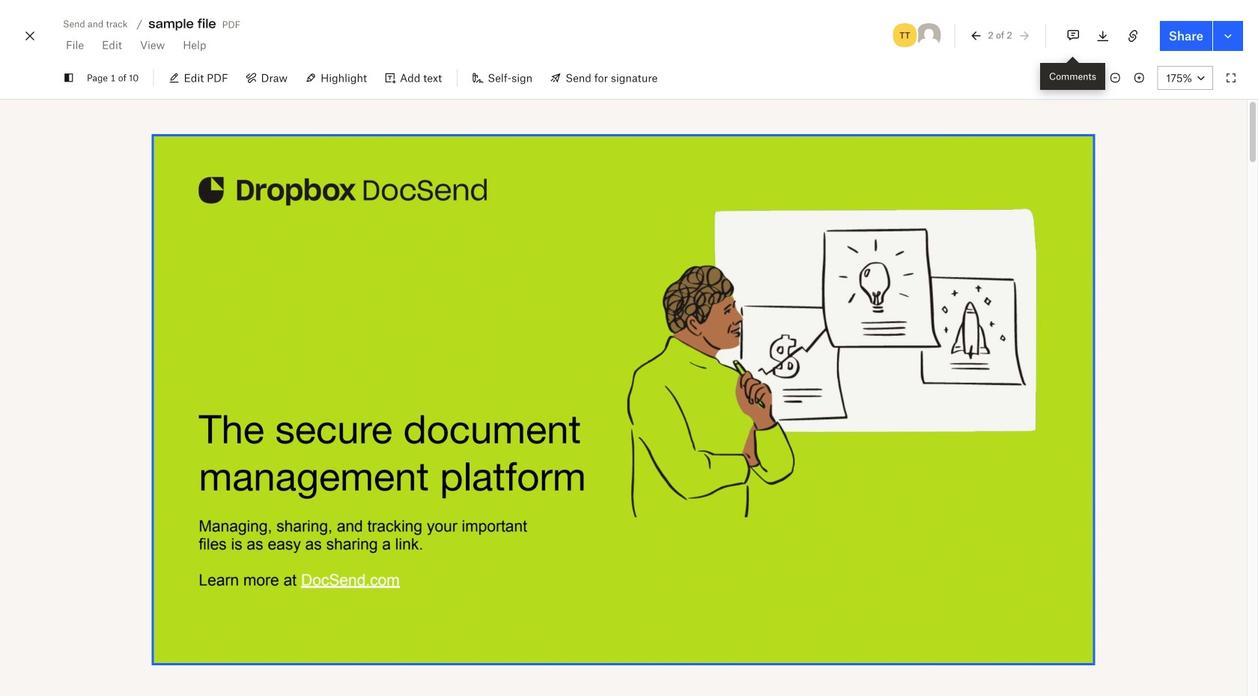 Task type: vqa. For each thing, say whether or not it's contained in the screenshot.
sample file.pdf image
yes



Task type: locate. For each thing, give the bounding box(es) containing it.
close image
[[21, 24, 39, 48]]



Task type: describe. For each thing, give the bounding box(es) containing it.
sample file.pdf image
[[152, 134, 1096, 665]]



